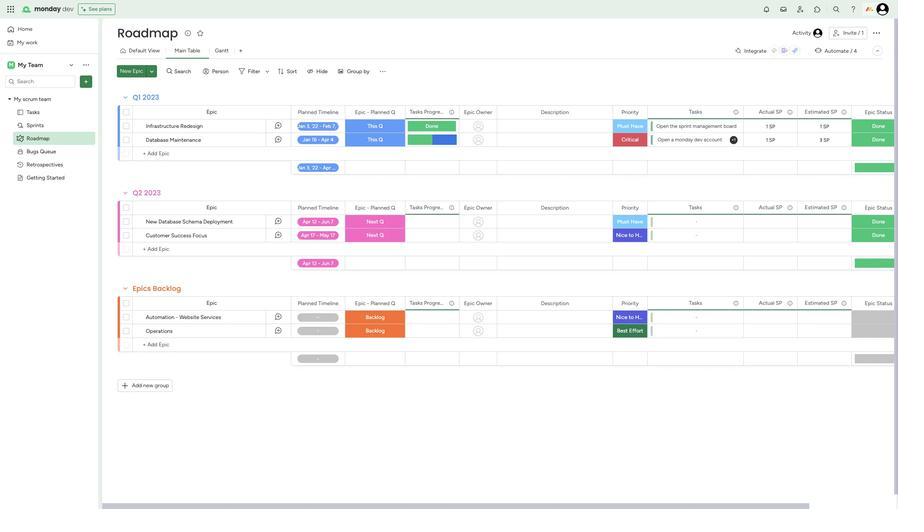 Task type: locate. For each thing, give the bounding box(es) containing it.
plans
[[99, 6, 112, 12]]

2 epic status field from the top
[[863, 204, 894, 212]]

3
[[820, 137, 822, 143]]

2 actual sp field from the top
[[757, 203, 784, 212]]

epic - planned q
[[355, 109, 395, 116], [355, 205, 395, 211], [355, 300, 395, 307]]

/ left 4
[[850, 48, 852, 54]]

1 planned timeline from the top
[[298, 109, 338, 116]]

open
[[656, 123, 669, 129], [658, 137, 670, 143]]

1 actual from the top
[[759, 109, 774, 115]]

1 epic owner from the top
[[464, 109, 492, 116]]

1 epic owner field from the top
[[462, 108, 494, 117]]

hide
[[316, 68, 328, 75]]

1 sp
[[766, 124, 775, 129], [820, 124, 829, 129], [766, 137, 775, 143]]

invite members image
[[797, 5, 804, 13]]

1 vertical spatial nice
[[616, 314, 627, 321]]

new up customer
[[146, 219, 157, 225]]

0 vertical spatial actual sp
[[759, 109, 782, 115]]

0 vertical spatial epic status
[[865, 109, 892, 116]]

0 vertical spatial priority
[[622, 109, 639, 116]]

database down infrastructure
[[146, 137, 168, 144]]

Epic - Planned Q field
[[353, 108, 397, 117], [353, 204, 397, 212], [353, 300, 397, 308]]

1 progress from the top
[[424, 109, 445, 115]]

must
[[617, 123, 629, 130], [617, 219, 629, 225]]

work
[[26, 39, 37, 46]]

3 epic - planned q field from the top
[[353, 300, 397, 308]]

Tasks Progress field
[[408, 108, 447, 116], [408, 203, 447, 212], [408, 299, 447, 308]]

0 vertical spatial nice to have
[[616, 232, 648, 239]]

1 + add epic text field from the top
[[137, 149, 287, 159]]

planned timeline for first "planned timeline" field
[[298, 109, 338, 116]]

queue
[[40, 148, 56, 155]]

0 vertical spatial public board image
[[17, 109, 24, 116]]

filter button
[[236, 65, 272, 78]]

see plans
[[89, 6, 112, 12]]

2023 for q2 2023
[[144, 188, 161, 198]]

open for open a monday dev account
[[658, 137, 670, 143]]

my for my team
[[18, 61, 26, 68]]

epics backlog
[[133, 284, 181, 294]]

3 owner from the top
[[476, 300, 492, 307]]

column information image for 3rd tasks progress field from the top of the page
[[449, 300, 455, 306]]

epic for 3rd epic status field from the bottom
[[865, 109, 875, 116]]

2 vertical spatial description field
[[539, 300, 571, 308]]

1 vertical spatial tasks progress
[[410, 204, 445, 211]]

3 tasks field from the top
[[687, 299, 704, 308]]

workspace image
[[7, 61, 15, 69]]

3 description field from the top
[[539, 300, 571, 308]]

3 planned timeline from the top
[[298, 300, 338, 307]]

priority
[[622, 109, 639, 116], [622, 205, 639, 211], [622, 300, 639, 307]]

description
[[541, 109, 569, 116], [541, 205, 569, 211], [541, 300, 569, 307]]

epic for second epic owner field from the top of the page
[[464, 205, 475, 211]]

show board description image
[[183, 29, 193, 37]]

1 vertical spatial progress
[[424, 204, 445, 211]]

0 vertical spatial next
[[367, 219, 378, 225]]

public board image
[[17, 109, 24, 116], [17, 174, 24, 182]]

2 vertical spatial estimated sp
[[805, 300, 837, 306]]

/ for 1
[[858, 30, 860, 36]]

1 vertical spatial must have
[[617, 219, 643, 225]]

1 status from the top
[[877, 109, 892, 116]]

0 vertical spatial actual sp field
[[757, 108, 784, 116]]

a
[[671, 137, 674, 143]]

my left work
[[17, 39, 24, 46]]

sort
[[287, 68, 297, 75]]

2 vertical spatial estimated
[[805, 300, 829, 306]]

0 vertical spatial this
[[368, 123, 377, 130]]

0 vertical spatial new
[[120, 68, 131, 74]]

1 vertical spatial + add epic text field
[[137, 245, 287, 254]]

2 actual sp from the top
[[759, 204, 782, 211]]

services
[[200, 314, 221, 321]]

1 vertical spatial new
[[146, 219, 157, 225]]

+ add epic text field down services
[[137, 341, 287, 350]]

0 horizontal spatial /
[[850, 48, 852, 54]]

estimated
[[805, 109, 829, 115], [805, 204, 829, 211], [805, 300, 829, 306]]

1 nice from the top
[[616, 232, 627, 239]]

+ add epic text field down maintenance
[[137, 149, 287, 159]]

roadmap
[[117, 24, 178, 42], [27, 135, 50, 142]]

gantt button
[[209, 45, 235, 57]]

planned timeline
[[298, 109, 338, 116], [298, 205, 338, 211], [298, 300, 338, 307]]

0 vertical spatial epic owner
[[464, 109, 492, 116]]

my right workspace icon
[[18, 61, 26, 68]]

2 description from the top
[[541, 205, 569, 211]]

2 estimated from the top
[[805, 204, 829, 211]]

1 vertical spatial status
[[877, 205, 892, 211]]

invite / 1 button
[[829, 27, 867, 39]]

/ for 4
[[850, 48, 852, 54]]

epic for third epic owner field from the top
[[464, 300, 475, 307]]

1 actual sp field from the top
[[757, 108, 784, 116]]

2 tasks progress field from the top
[[408, 203, 447, 212]]

4
[[854, 48, 857, 54]]

column information image
[[733, 109, 739, 115], [841, 109, 847, 115], [733, 205, 739, 211], [841, 205, 847, 211], [733, 300, 739, 306]]

public board image for tasks
[[17, 109, 24, 116]]

0 vertical spatial backlog
[[153, 284, 181, 294]]

add to favorites image
[[196, 29, 204, 37]]

1 vertical spatial epic owner field
[[462, 204, 494, 212]]

monday
[[34, 5, 61, 14], [675, 137, 693, 143]]

2 + add epic text field from the top
[[137, 245, 287, 254]]

3 epic status field from the top
[[863, 300, 894, 308]]

1 description from the top
[[541, 109, 569, 116]]

1 vertical spatial tasks progress field
[[408, 203, 447, 212]]

backlog inside field
[[153, 284, 181, 294]]

3 estimated sp from the top
[[805, 300, 837, 306]]

q
[[391, 109, 395, 116], [379, 123, 383, 130], [379, 137, 383, 143], [391, 205, 395, 211], [380, 219, 384, 225], [380, 232, 384, 239], [391, 300, 395, 307]]

2 vertical spatial actual sp field
[[757, 299, 784, 308]]

dev
[[62, 5, 73, 14], [694, 137, 703, 143]]

1 priority field from the top
[[620, 108, 641, 117]]

1 inside button
[[861, 30, 864, 36]]

2 epic - planned q field from the top
[[353, 204, 397, 212]]

0 vertical spatial timeline
[[318, 109, 338, 116]]

0 horizontal spatial new
[[120, 68, 131, 74]]

3 status from the top
[[877, 300, 892, 307]]

Priority field
[[620, 108, 641, 117], [620, 204, 641, 212], [620, 300, 641, 308]]

actual
[[759, 109, 774, 115], [759, 204, 774, 211], [759, 300, 774, 306]]

epic owner for third epic owner field from the top
[[464, 300, 492, 307]]

2 vertical spatial priority
[[622, 300, 639, 307]]

2 priority from the top
[[622, 205, 639, 211]]

actual sp for epics backlog
[[759, 300, 782, 306]]

1 must from the top
[[617, 123, 629, 130]]

1 vertical spatial priority
[[622, 205, 639, 211]]

1 vertical spatial epic status
[[865, 205, 892, 211]]

1 vertical spatial /
[[850, 48, 852, 54]]

2 this from the top
[[368, 137, 377, 143]]

1 vertical spatial this
[[368, 137, 377, 143]]

2 epic owner from the top
[[464, 205, 492, 211]]

open the sprint management board
[[656, 123, 737, 129]]

1 vertical spatial epic status field
[[863, 204, 894, 212]]

invite
[[843, 30, 857, 36]]

0 vertical spatial nice
[[616, 232, 627, 239]]

dev left see
[[62, 5, 73, 14]]

list box
[[0, 91, 98, 289]]

3 actual sp from the top
[[759, 300, 782, 306]]

epic
[[133, 68, 143, 74], [207, 109, 217, 115], [355, 109, 366, 116], [464, 109, 475, 116], [865, 109, 875, 116], [207, 204, 217, 211], [355, 205, 366, 211], [464, 205, 475, 211], [865, 205, 875, 211], [207, 300, 217, 307], [355, 300, 366, 307], [464, 300, 475, 307], [865, 300, 875, 307]]

1 public board image from the top
[[17, 109, 24, 116]]

1 horizontal spatial /
[[858, 30, 860, 36]]

2 vertical spatial my
[[14, 96, 21, 102]]

Epic Owner field
[[462, 108, 494, 117], [462, 204, 494, 212], [462, 300, 494, 308]]

best
[[617, 328, 628, 334]]

0 vertical spatial tasks progress
[[410, 109, 445, 115]]

1 vertical spatial planned timeline field
[[296, 204, 340, 212]]

1 vertical spatial next
[[367, 232, 378, 239]]

1 estimated from the top
[[805, 109, 829, 115]]

open left the
[[656, 123, 669, 129]]

1 to from the top
[[629, 232, 634, 239]]

2 epic status from the top
[[865, 205, 892, 211]]

planned
[[298, 109, 317, 116], [371, 109, 390, 116], [298, 205, 317, 211], [371, 205, 390, 211], [298, 300, 317, 307], [371, 300, 390, 307]]

actual sp field for epics backlog
[[757, 299, 784, 308]]

public board image left getting
[[17, 174, 24, 182]]

epic status
[[865, 109, 892, 116], [865, 205, 892, 211], [865, 300, 892, 307]]

planned timeline for first "planned timeline" field from the bottom
[[298, 300, 338, 307]]

0 vertical spatial must
[[617, 123, 629, 130]]

3 actual sp field from the top
[[757, 299, 784, 308]]

actual sp
[[759, 109, 782, 115], [759, 204, 782, 211], [759, 300, 782, 306]]

0 vertical spatial description field
[[539, 108, 571, 117]]

column information image for second tasks progress field from the bottom of the page
[[449, 205, 455, 211]]

sprint
[[679, 123, 692, 129]]

2 vertical spatial epic - planned q field
[[353, 300, 397, 308]]

roadmap up default view
[[117, 24, 178, 42]]

1 vertical spatial epic owner
[[464, 205, 492, 211]]

progress
[[424, 109, 445, 115], [424, 204, 445, 211], [424, 300, 445, 306]]

1 vertical spatial this q
[[368, 137, 383, 143]]

3 epic status from the top
[[865, 300, 892, 307]]

dapulse integrations image
[[735, 48, 741, 54]]

Planned Timeline field
[[296, 108, 340, 117], [296, 204, 340, 212], [296, 300, 340, 308]]

my inside workspace selection element
[[18, 61, 26, 68]]

/ inside button
[[858, 30, 860, 36]]

options image
[[872, 28, 881, 37]]

Search field
[[172, 66, 196, 77]]

monday up home button
[[34, 5, 61, 14]]

1 vertical spatial dev
[[694, 137, 703, 143]]

0 vertical spatial status
[[877, 109, 892, 116]]

epic for 2nd epic - planned q field from the top
[[355, 205, 366, 211]]

have
[[631, 123, 643, 130], [631, 219, 643, 225], [635, 232, 648, 239], [635, 314, 648, 321]]

priority for q1 2023
[[622, 109, 639, 116]]

epic for backlog's epic status field
[[865, 300, 875, 307]]

0 vertical spatial open
[[656, 123, 669, 129]]

actual for q2 2023
[[759, 204, 774, 211]]

1 vertical spatial my
[[18, 61, 26, 68]]

Actual SP field
[[757, 108, 784, 116], [757, 203, 784, 212], [757, 299, 784, 308]]

2 vertical spatial owner
[[476, 300, 492, 307]]

2023 right q2
[[144, 188, 161, 198]]

q1 2023
[[133, 93, 159, 102]]

3 planned timeline field from the top
[[296, 300, 340, 308]]

2 vertical spatial estimated sp field
[[803, 299, 839, 308]]

must have
[[617, 123, 643, 130], [617, 219, 643, 225]]

0 vertical spatial + add epic text field
[[137, 149, 287, 159]]

2 vertical spatial tasks field
[[687, 299, 704, 308]]

2 priority field from the top
[[620, 204, 641, 212]]

1 planned timeline field from the top
[[296, 108, 340, 117]]

2 must have from the top
[[617, 219, 643, 225]]

1 vertical spatial monday
[[675, 137, 693, 143]]

0 vertical spatial owner
[[476, 109, 492, 116]]

my for my scrum team
[[14, 96, 21, 102]]

0 vertical spatial must have
[[617, 123, 643, 130]]

to
[[629, 232, 634, 239], [629, 314, 634, 321]]

owner
[[476, 109, 492, 116], [476, 205, 492, 211], [476, 300, 492, 307]]

database up customer success focus in the left of the page
[[158, 219, 181, 225]]

1 vertical spatial must
[[617, 219, 629, 225]]

2 public board image from the top
[[17, 174, 24, 182]]

Epic Status field
[[863, 108, 894, 117], [863, 204, 894, 212], [863, 300, 894, 308]]

this
[[368, 123, 377, 130], [368, 137, 377, 143]]

0 vertical spatial estimated sp field
[[803, 108, 839, 116]]

2 vertical spatial status
[[877, 300, 892, 307]]

epic for third epic - planned q field from the top of the page
[[355, 300, 366, 307]]

3 estimated sp field from the top
[[803, 299, 839, 308]]

2 vertical spatial tasks progress field
[[408, 299, 447, 308]]

operations
[[146, 328, 173, 335]]

2 vertical spatial planned timeline field
[[296, 300, 340, 308]]

1 vertical spatial next q
[[367, 232, 384, 239]]

0 vertical spatial epic - planned q field
[[353, 108, 397, 117]]

1 vertical spatial priority field
[[620, 204, 641, 212]]

my
[[17, 39, 24, 46], [18, 61, 26, 68], [14, 96, 21, 102]]

column information image for second tasks field from the top of the page
[[733, 205, 739, 211]]

2 vertical spatial planned timeline
[[298, 300, 338, 307]]

backlog
[[153, 284, 181, 294], [366, 314, 385, 321], [366, 328, 385, 334]]

0 vertical spatial /
[[858, 30, 860, 36]]

0 vertical spatial next q
[[367, 219, 384, 225]]

3 timeline from the top
[[318, 300, 338, 307]]

epic owner
[[464, 109, 492, 116], [464, 205, 492, 211], [464, 300, 492, 307]]

1 vertical spatial actual
[[759, 204, 774, 211]]

automate
[[825, 48, 849, 54]]

0 vertical spatial description
[[541, 109, 569, 116]]

integrate
[[744, 48, 766, 54]]

timeline
[[318, 109, 338, 116], [318, 205, 338, 211], [318, 300, 338, 307]]

select product image
[[7, 5, 15, 13]]

0 vertical spatial epic - planned q
[[355, 109, 395, 116]]

2 vertical spatial actual
[[759, 300, 774, 306]]

apps image
[[814, 5, 821, 13]]

autopilot image
[[815, 46, 822, 55]]

description for first description field from the top
[[541, 109, 569, 116]]

2 vertical spatial epic status
[[865, 300, 892, 307]]

0 vertical spatial planned timeline
[[298, 109, 338, 116]]

nice
[[616, 232, 627, 239], [616, 314, 627, 321]]

2 vertical spatial actual sp
[[759, 300, 782, 306]]

my inside list box
[[14, 96, 21, 102]]

home button
[[5, 23, 83, 35]]

new
[[120, 68, 131, 74], [146, 219, 157, 225]]

Estimated SP field
[[803, 108, 839, 116], [803, 203, 839, 212], [803, 299, 839, 308]]

0 vertical spatial to
[[629, 232, 634, 239]]

0 vertical spatial tasks field
[[687, 108, 704, 116]]

2023
[[143, 93, 159, 102], [144, 188, 161, 198]]

option
[[0, 92, 98, 94]]

3 tasks progress from the top
[[410, 300, 445, 306]]

epic for 1st epic - planned q field from the top
[[355, 109, 366, 116]]

epic status field for backlog
[[863, 300, 894, 308]]

1 tasks progress field from the top
[[408, 108, 447, 116]]

1 priority from the top
[[622, 109, 639, 116]]

3 actual from the top
[[759, 300, 774, 306]]

customer success focus
[[146, 233, 207, 239]]

3 description from the top
[[541, 300, 569, 307]]

1 epic status field from the top
[[863, 108, 894, 117]]

0 vertical spatial my
[[17, 39, 24, 46]]

public board image down the scrum
[[17, 109, 24, 116]]

0 vertical spatial epic status field
[[863, 108, 894, 117]]

0 vertical spatial estimated sp
[[805, 109, 837, 115]]

dev down open the sprint management board
[[694, 137, 703, 143]]

1 vertical spatial description
[[541, 205, 569, 211]]

estimated sp
[[805, 109, 837, 115], [805, 204, 837, 211], [805, 300, 837, 306]]

status for q2 2023
[[877, 205, 892, 211]]

2 actual from the top
[[759, 204, 774, 211]]

0 vertical spatial estimated
[[805, 109, 829, 115]]

1 tasks progress from the top
[[410, 109, 445, 115]]

2023 right "q1"
[[143, 93, 159, 102]]

my right the caret down icon
[[14, 96, 21, 102]]

sprints
[[27, 122, 44, 129]]

0 vertical spatial this q
[[368, 123, 383, 130]]

0 vertical spatial actual
[[759, 109, 774, 115]]

0 vertical spatial planned timeline field
[[296, 108, 340, 117]]

2 planned timeline from the top
[[298, 205, 338, 211]]

new down the default
[[120, 68, 131, 74]]

priority field for q2 2023
[[620, 204, 641, 212]]

1 vertical spatial tasks field
[[687, 203, 704, 212]]

2 vertical spatial + add epic text field
[[137, 341, 287, 350]]

2 vertical spatial tasks progress
[[410, 300, 445, 306]]

3 epic owner from the top
[[464, 300, 492, 307]]

column information image for third tasks progress field from the bottom
[[449, 109, 455, 115]]

0 vertical spatial priority field
[[620, 108, 641, 117]]

Description field
[[539, 108, 571, 117], [539, 204, 571, 212], [539, 300, 571, 308]]

2 next q from the top
[[367, 232, 384, 239]]

monday right a
[[675, 137, 693, 143]]

my inside button
[[17, 39, 24, 46]]

2 vertical spatial priority field
[[620, 300, 641, 308]]

customer
[[146, 233, 170, 239]]

roadmap down sprints
[[27, 135, 50, 142]]

automation
[[146, 314, 174, 321]]

team
[[28, 61, 43, 68]]

bugs
[[27, 148, 39, 155]]

open left a
[[658, 137, 670, 143]]

1 vertical spatial owner
[[476, 205, 492, 211]]

3 progress from the top
[[424, 300, 445, 306]]

2 this q from the top
[[368, 137, 383, 143]]

/ right invite
[[858, 30, 860, 36]]

Tasks field
[[687, 108, 704, 116], [687, 203, 704, 212], [687, 299, 704, 308]]

1 vertical spatial estimated sp
[[805, 204, 837, 211]]

1 epic - planned q field from the top
[[353, 108, 397, 117]]

1 vertical spatial planned timeline
[[298, 205, 338, 211]]

next q
[[367, 219, 384, 225], [367, 232, 384, 239]]

column information image for third estimated sp field from the top
[[841, 300, 847, 306]]

done
[[425, 123, 438, 129], [872, 123, 885, 130], [872, 137, 885, 143], [872, 219, 885, 225], [872, 232, 885, 239]]

1 estimated sp field from the top
[[803, 108, 839, 116]]

add view image
[[239, 48, 242, 54]]

notifications image
[[763, 5, 770, 13]]

1 vertical spatial epic - planned q field
[[353, 204, 397, 212]]

/
[[858, 30, 860, 36], [850, 48, 852, 54]]

Search in workspace field
[[16, 77, 64, 86]]

2 tasks progress from the top
[[410, 204, 445, 211]]

my for my work
[[17, 39, 24, 46]]

2 status from the top
[[877, 205, 892, 211]]

column information image
[[449, 109, 455, 115], [787, 109, 793, 115], [449, 205, 455, 211], [787, 205, 793, 211], [449, 300, 455, 306], [787, 300, 793, 306], [841, 300, 847, 306]]

1 estimated sp from the top
[[805, 109, 837, 115]]

focus
[[193, 233, 207, 239]]

column information image for 1st estimated sp field
[[841, 109, 847, 115]]

+ add epic text field down focus
[[137, 245, 287, 254]]

2 tasks field from the top
[[687, 203, 704, 212]]

1 vertical spatial epic - planned q
[[355, 205, 395, 211]]

1 vertical spatial estimated
[[805, 204, 829, 211]]

default view
[[129, 47, 160, 54]]

2 nice from the top
[[616, 314, 627, 321]]

-
[[367, 109, 369, 116], [367, 205, 369, 211], [695, 219, 698, 225], [695, 233, 698, 238], [367, 300, 369, 307], [176, 314, 178, 321], [695, 315, 698, 321], [695, 328, 698, 334]]

0 vertical spatial progress
[[424, 109, 445, 115]]

new inside button
[[120, 68, 131, 74]]

+ Add Epic text field
[[137, 149, 287, 159], [137, 245, 287, 254], [137, 341, 287, 350]]



Task type: vqa. For each thing, say whether or not it's contained in the screenshot.
topmost Nice to Have
yes



Task type: describe. For each thing, give the bounding box(es) containing it.
2 epic - planned q from the top
[[355, 205, 395, 211]]

management
[[693, 123, 722, 129]]

3 epic - planned q from the top
[[355, 300, 395, 307]]

deployment
[[203, 219, 233, 225]]

monday dev
[[34, 5, 73, 14]]

2 must from the top
[[617, 219, 629, 225]]

1 must have from the top
[[617, 123, 643, 130]]

priority field for q1 2023
[[620, 108, 641, 117]]

2 progress from the top
[[424, 204, 445, 211]]

best effort
[[617, 328, 643, 334]]

1 timeline from the top
[[318, 109, 338, 116]]

list box containing my scrum team
[[0, 91, 98, 289]]

Epics Backlog field
[[131, 284, 183, 294]]

tasks progress for second tasks progress field from the bottom of the page
[[410, 204, 445, 211]]

1 nice to have from the top
[[616, 232, 648, 239]]

2 next from the top
[[367, 232, 378, 239]]

main
[[175, 47, 186, 54]]

3 estimated from the top
[[805, 300, 829, 306]]

2 planned timeline field from the top
[[296, 204, 340, 212]]

person button
[[200, 65, 233, 78]]

3 priority field from the top
[[620, 300, 641, 308]]

2 timeline from the top
[[318, 205, 338, 211]]

column information image for actual sp field related to epics backlog
[[787, 300, 793, 306]]

1 horizontal spatial roadmap
[[117, 24, 178, 42]]

website
[[179, 314, 199, 321]]

planned timeline for 2nd "planned timeline" field from the bottom
[[298, 205, 338, 211]]

1 epic status from the top
[[865, 109, 892, 116]]

activity button
[[789, 27, 826, 39]]

description for 3rd description field
[[541, 300, 569, 307]]

add new group
[[132, 383, 169, 389]]

column information image for second estimated sp field
[[841, 205, 847, 211]]

invite / 1
[[843, 30, 864, 36]]

new for new epic
[[120, 68, 131, 74]]

infrastructure
[[146, 123, 179, 130]]

options image
[[82, 78, 90, 85]]

3 + add epic text field from the top
[[137, 341, 287, 350]]

q2
[[133, 188, 142, 198]]

see plans button
[[78, 3, 115, 15]]

2 to from the top
[[629, 314, 634, 321]]

default view button
[[117, 45, 166, 57]]

table
[[187, 47, 200, 54]]

infrastructure redesign
[[146, 123, 203, 130]]

scrum
[[23, 96, 38, 102]]

caret down image
[[8, 96, 11, 102]]

home
[[18, 26, 32, 32]]

group by
[[347, 68, 370, 75]]

column information image for actual sp field related to q2 2023
[[787, 205, 793, 211]]

column information image for first tasks field from the top
[[733, 109, 739, 115]]

epic for epic status field associated with 2023
[[865, 205, 875, 211]]

Roadmap field
[[115, 24, 180, 42]]

2 description field from the top
[[539, 204, 571, 212]]

team
[[39, 96, 51, 102]]

main table
[[175, 47, 200, 54]]

add new group button
[[118, 380, 172, 392]]

epic owner for second epic owner field from the top of the page
[[464, 205, 492, 211]]

add
[[132, 383, 142, 389]]

new epic
[[120, 68, 143, 74]]

redesign
[[180, 123, 203, 130]]

epics
[[133, 284, 151, 294]]

1 epic - planned q from the top
[[355, 109, 395, 116]]

1 next q from the top
[[367, 219, 384, 225]]

critical
[[622, 137, 639, 143]]

Q1 2023 field
[[131, 93, 161, 103]]

gantt
[[215, 47, 229, 54]]

schema
[[182, 219, 202, 225]]

arrow down image
[[263, 67, 272, 76]]

person
[[212, 68, 229, 75]]

maria williams image
[[876, 3, 889, 15]]

main table button
[[166, 45, 209, 57]]

workspace options image
[[82, 61, 90, 69]]

v2 search image
[[167, 67, 172, 76]]

board
[[724, 123, 737, 129]]

1 description field from the top
[[539, 108, 571, 117]]

2 nice to have from the top
[[616, 314, 648, 321]]

getting started
[[27, 175, 65, 181]]

m
[[9, 62, 13, 68]]

column information image for third actual sp field from the bottom
[[787, 109, 793, 115]]

1 this from the top
[[368, 123, 377, 130]]

getting
[[27, 175, 45, 181]]

activity
[[792, 30, 811, 36]]

public board image for getting started
[[17, 174, 24, 182]]

epic for 1st epic owner field from the top
[[464, 109, 475, 116]]

3 sp
[[820, 137, 830, 143]]

status for epics backlog
[[877, 300, 892, 307]]

1 horizontal spatial dev
[[694, 137, 703, 143]]

group
[[347, 68, 362, 75]]

q2 2023
[[133, 188, 161, 198]]

my team
[[18, 61, 43, 68]]

success
[[171, 233, 191, 239]]

1 horizontal spatial monday
[[675, 137, 693, 143]]

1 this q from the top
[[368, 123, 383, 130]]

my scrum team
[[14, 96, 51, 102]]

priority for q2 2023
[[622, 205, 639, 211]]

2 estimated sp field from the top
[[803, 203, 839, 212]]

1 actual sp from the top
[[759, 109, 782, 115]]

menu image
[[379, 68, 387, 75]]

epic status field for 2023
[[863, 204, 894, 212]]

1 next from the top
[[367, 219, 378, 225]]

new epic button
[[117, 65, 146, 78]]

q1
[[133, 93, 141, 102]]

0 horizontal spatial dev
[[62, 5, 73, 14]]

search everything image
[[832, 5, 840, 13]]

0 vertical spatial monday
[[34, 5, 61, 14]]

sort button
[[274, 65, 302, 78]]

0 vertical spatial database
[[146, 137, 168, 144]]

view
[[148, 47, 160, 54]]

new for new database schema deployment
[[146, 219, 157, 225]]

2 vertical spatial backlog
[[366, 328, 385, 334]]

my work
[[17, 39, 37, 46]]

see
[[89, 6, 98, 12]]

automate / 4
[[825, 48, 857, 54]]

open a monday dev account
[[658, 137, 722, 143]]

my work button
[[5, 36, 83, 49]]

0 horizontal spatial roadmap
[[27, 135, 50, 142]]

collapse board header image
[[875, 48, 881, 54]]

group
[[155, 383, 169, 389]]

Q2 2023 field
[[131, 188, 163, 198]]

default
[[129, 47, 146, 54]]

automation - website services
[[146, 314, 221, 321]]

3 tasks progress field from the top
[[408, 299, 447, 308]]

1 owner from the top
[[476, 109, 492, 116]]

actual sp field for q2 2023
[[757, 203, 784, 212]]

help image
[[849, 5, 857, 13]]

2 estimated sp from the top
[[805, 204, 837, 211]]

column information image for 3rd tasks field
[[733, 300, 739, 306]]

open for open the sprint management board
[[656, 123, 669, 129]]

1 vertical spatial database
[[158, 219, 181, 225]]

new
[[143, 383, 153, 389]]

angle down image
[[150, 68, 154, 74]]

bugs queue
[[27, 148, 56, 155]]

2023 for q1 2023
[[143, 93, 159, 102]]

started
[[47, 175, 65, 181]]

actual sp for q2 2023
[[759, 204, 782, 211]]

database maintenance
[[146, 137, 201, 144]]

description for second description field from the bottom of the page
[[541, 205, 569, 211]]

3 priority from the top
[[622, 300, 639, 307]]

new database schema deployment
[[146, 219, 233, 225]]

epic status for epics backlog
[[865, 300, 892, 307]]

hide button
[[304, 65, 332, 78]]

effort
[[629, 328, 643, 334]]

tasks progress for third tasks progress field from the bottom
[[410, 109, 445, 115]]

2 owner from the top
[[476, 205, 492, 211]]

by
[[364, 68, 370, 75]]

tasks progress for 3rd tasks progress field from the top of the page
[[410, 300, 445, 306]]

the
[[670, 123, 677, 129]]

1 tasks field from the top
[[687, 108, 704, 116]]

maintenance
[[170, 137, 201, 144]]

3 epic owner field from the top
[[462, 300, 494, 308]]

epic status for q2 2023
[[865, 205, 892, 211]]

1 vertical spatial backlog
[[366, 314, 385, 321]]

actual for epics backlog
[[759, 300, 774, 306]]

workspace selection element
[[7, 60, 44, 70]]

filter
[[248, 68, 260, 75]]

epic owner for 1st epic owner field from the top
[[464, 109, 492, 116]]

group by button
[[335, 65, 374, 78]]

2 epic owner field from the top
[[462, 204, 494, 212]]

epic inside button
[[133, 68, 143, 74]]

inbox image
[[780, 5, 787, 13]]

retrospectives
[[27, 161, 63, 168]]

account
[[704, 137, 722, 143]]



